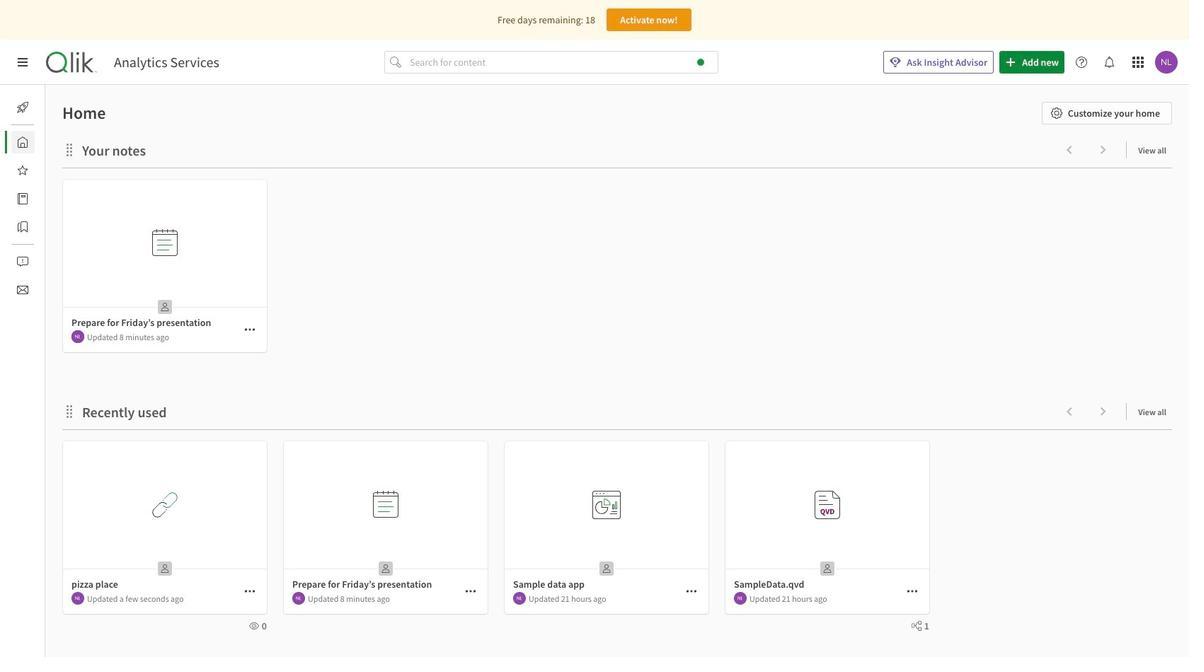 Task type: vqa. For each thing, say whether or not it's contained in the screenshot.
Noah Lott image to the left's More actions icon
yes



Task type: describe. For each thing, give the bounding box(es) containing it.
this item has not been viewed in the last 28 days. image
[[249, 622, 259, 632]]

1 horizontal spatial more actions image
[[465, 586, 477, 598]]

open sidebar menu image
[[17, 57, 28, 68]]

analytics services element
[[114, 54, 219, 71]]

navigation pane element
[[0, 91, 45, 307]]

subscriptions image
[[17, 285, 28, 296]]

getting started image
[[17, 102, 28, 113]]

1 more actions image from the left
[[244, 586, 256, 598]]

noah lott image
[[513, 593, 526, 605]]

2 more actions image from the left
[[907, 586, 918, 598]]



Task type: locate. For each thing, give the bounding box(es) containing it.
home image
[[17, 137, 28, 148]]

1 horizontal spatial more actions image
[[907, 586, 918, 598]]

0 horizontal spatial more actions image
[[244, 586, 256, 598]]

Search for content text field
[[407, 51, 719, 74]]

noah lott image
[[1156, 51, 1178, 74], [72, 331, 84, 343], [72, 593, 84, 605], [292, 593, 305, 605], [734, 593, 747, 605]]

main content
[[40, 85, 1190, 658]]

move collection image
[[62, 405, 76, 419]]

more actions image
[[244, 586, 256, 598], [907, 586, 918, 598]]

alerts image
[[17, 256, 28, 268]]

noah lott element
[[72, 331, 84, 343], [72, 593, 84, 605], [292, 593, 305, 605], [513, 593, 526, 605], [734, 593, 747, 605]]

home badge image
[[697, 59, 705, 66]]

move collection image
[[62, 143, 76, 157]]

0 horizontal spatial more actions image
[[244, 324, 256, 336]]

collections image
[[17, 222, 28, 233]]

more actions image
[[244, 324, 256, 336], [465, 586, 477, 598], [686, 586, 697, 598]]

favorites image
[[17, 165, 28, 176]]

this item has not been viewed in the last 28 days. element
[[246, 620, 267, 633]]

2 horizontal spatial more actions image
[[686, 586, 697, 598]]

catalog image
[[17, 193, 28, 205]]



